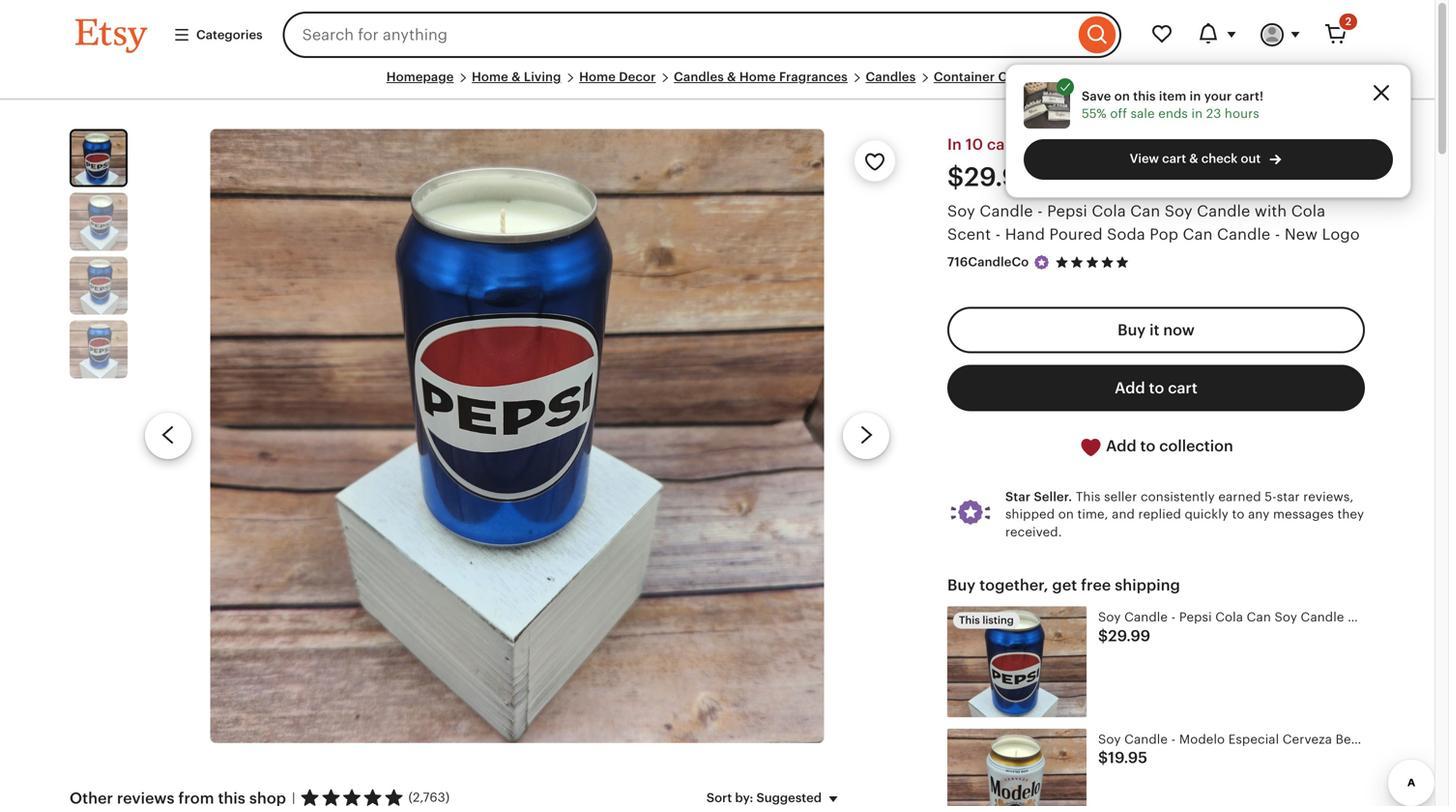 Task type: vqa. For each thing, say whether or not it's contained in the screenshot.
CARBON
no



Task type: locate. For each thing, give the bounding box(es) containing it.
this up time,
[[1076, 490, 1101, 504]]

collection
[[1159, 438, 1233, 455]]

& left check
[[1189, 151, 1198, 166]]

2 candles from the left
[[866, 70, 916, 84]]

0 vertical spatial on
[[1115, 89, 1130, 103]]

3 home from the left
[[740, 70, 776, 84]]

$
[[1098, 627, 1108, 645], [1098, 749, 1108, 767]]

soy candle pepsi cola can soy candle with cola scent hand image 2 image
[[70, 193, 128, 251]]

1 horizontal spatial soy
[[1165, 203, 1193, 220]]

buy for buy together, get free shipping
[[947, 577, 976, 594]]

buy up this listing in the bottom right of the page
[[947, 577, 976, 594]]

$ right soy candle - modelo especial cerveza beer can soy candle with custom scent or fragrance in 12oz aluminum image
[[1098, 749, 1108, 767]]

soy candle - modelo especial cerveza beer can soy candle with custom scent or fragrance in 12oz aluminum image
[[947, 729, 1087, 806]]

1 horizontal spatial home
[[579, 70, 616, 84]]

any
[[1248, 507, 1270, 522]]

add
[[1115, 380, 1145, 397], [1106, 438, 1137, 455]]

save on this item in your cart! 55% off sale ends in 23 hours
[[1082, 89, 1264, 121]]

1 candles from the left
[[674, 70, 724, 84]]

candles link
[[866, 70, 916, 84]]

1 horizontal spatial can
[[1183, 226, 1213, 243]]

2 link
[[1313, 12, 1359, 58]]

0 vertical spatial $
[[1098, 627, 1108, 645]]

cart!
[[1235, 89, 1264, 103]]

can up pop at the right of page
[[1130, 203, 1160, 220]]

soy
[[947, 203, 975, 220], [1165, 203, 1193, 220]]

1 horizontal spatial soy candle pepsi cola can soy candle with cola scent hand image 1 image
[[210, 129, 824, 743]]

2
[[1345, 15, 1352, 28]]

candles down search for anything "text box"
[[674, 70, 724, 84]]

add up seller
[[1106, 438, 1137, 455]]

candles left container
[[866, 70, 916, 84]]

19.95
[[1108, 749, 1148, 767]]

0 vertical spatial can
[[1130, 203, 1160, 220]]

add down buy it now
[[1115, 380, 1145, 397]]

1 vertical spatial buy
[[947, 577, 976, 594]]

5-
[[1265, 490, 1277, 504]]

& for candles
[[727, 70, 736, 84]]

0 horizontal spatial cola
[[1092, 203, 1126, 220]]

on inside save on this item in your cart! 55% off sale ends in 23 hours
[[1115, 89, 1130, 103]]

this
[[1076, 490, 1101, 504], [959, 615, 980, 627]]

sort by: suggested button
[[692, 778, 859, 806]]

this inside "this seller consistently earned 5-star reviews, shipped on time, and replied quickly to any messages they received."
[[1076, 490, 1101, 504]]

candles
[[674, 70, 724, 84], [866, 70, 916, 84], [998, 70, 1048, 84]]

sort by: suggested
[[707, 791, 822, 806]]

2 horizontal spatial &
[[1189, 151, 1198, 166]]

10
[[966, 136, 983, 153]]

0 horizontal spatial can
[[1130, 203, 1160, 220]]

soy up pop at the right of page
[[1165, 203, 1193, 220]]

homepage
[[386, 70, 454, 84]]

2 horizontal spatial -
[[1275, 226, 1281, 243]]

0 horizontal spatial soy candle pepsi cola can soy candle with cola scent hand image 1 image
[[72, 131, 126, 185]]

1 horizontal spatial this
[[1076, 490, 1101, 504]]

0 horizontal spatial soy
[[947, 203, 975, 220]]

homepage link
[[386, 70, 454, 84]]

0 vertical spatial this
[[1076, 490, 1101, 504]]

1 vertical spatial this
[[959, 615, 980, 627]]

buy it now button
[[947, 307, 1365, 354]]

0 vertical spatial to
[[1149, 380, 1164, 397]]

this left listing in the bottom right of the page
[[959, 615, 980, 627]]

home decor
[[579, 70, 656, 84]]

soy candle pepsi cola can soy candle with cola scent hand image 1 image
[[210, 129, 824, 743], [72, 131, 126, 185]]

on down "seller."
[[1058, 507, 1074, 522]]

in left 23 on the top right of the page
[[1192, 106, 1203, 121]]

your
[[1204, 89, 1232, 103]]

0 vertical spatial add
[[1115, 380, 1145, 397]]

container candles
[[934, 70, 1048, 84]]

add to cart
[[1115, 380, 1198, 397]]

0 horizontal spatial &
[[512, 70, 521, 84]]

home for home & living
[[472, 70, 508, 84]]

home left fragrances
[[740, 70, 776, 84]]

cart right view
[[1162, 151, 1186, 166]]

buy left it
[[1118, 322, 1146, 339]]

check
[[1201, 151, 1238, 166]]

2 horizontal spatial candles
[[998, 70, 1048, 84]]

candle left "with"
[[1197, 203, 1251, 220]]

- left "pepsi"
[[1038, 203, 1043, 220]]

None search field
[[283, 12, 1122, 58]]

2 home from the left
[[579, 70, 616, 84]]

candle down "with"
[[1217, 226, 1271, 243]]

cart inside button
[[1168, 380, 1198, 397]]

living
[[524, 70, 561, 84]]

2 $ from the top
[[1098, 749, 1108, 767]]

add to cart button
[[947, 365, 1365, 412]]

to down buy it now button
[[1149, 380, 1164, 397]]

0 vertical spatial cart
[[1162, 151, 1186, 166]]

0 horizontal spatial on
[[1058, 507, 1074, 522]]

2 soy from the left
[[1165, 203, 1193, 220]]

1 soy from the left
[[947, 203, 975, 220]]

0 horizontal spatial buy
[[947, 577, 976, 594]]

1 $ from the top
[[1098, 627, 1108, 645]]

home
[[472, 70, 508, 84], [579, 70, 616, 84], [740, 70, 776, 84]]

cart down now
[[1168, 380, 1198, 397]]

candle
[[980, 203, 1033, 220], [1197, 203, 1251, 220], [1217, 226, 1271, 243]]

buy inside button
[[1118, 322, 1146, 339]]

$ 29.99
[[1098, 627, 1151, 645]]

home left living
[[472, 70, 508, 84]]

0 horizontal spatial this
[[959, 615, 980, 627]]

can right pop at the right of page
[[1183, 226, 1213, 243]]

menu bar
[[0, 0, 1435, 100], [75, 70, 1359, 100]]

to left collection
[[1140, 438, 1156, 455]]

in 10 carts $29.99
[[947, 136, 1036, 192]]

star_seller image
[[1033, 254, 1050, 271]]

2 cola from the left
[[1291, 203, 1326, 220]]

this for seller
[[1076, 490, 1101, 504]]

1 horizontal spatial &
[[727, 70, 736, 84]]

- left hand
[[995, 226, 1001, 243]]

candles & home fragrances
[[674, 70, 848, 84]]

candles right container
[[998, 70, 1048, 84]]

time,
[[1077, 507, 1109, 522]]

cola up new at right
[[1291, 203, 1326, 220]]

1 vertical spatial to
[[1140, 438, 1156, 455]]

1 horizontal spatial candles
[[866, 70, 916, 84]]

buy for buy it now
[[1118, 322, 1146, 339]]

off
[[1110, 106, 1127, 121]]

home left the decor
[[579, 70, 616, 84]]

2 horizontal spatial home
[[740, 70, 776, 84]]

hours
[[1225, 106, 1260, 121]]

soy candle - pepsi cola can soy candle with cola scent - hand poured soda pop can candle - new logo
[[947, 203, 1360, 243]]

in right item
[[1190, 89, 1201, 103]]

$ down free
[[1098, 627, 1108, 645]]

1 vertical spatial add
[[1106, 438, 1137, 455]]

on
[[1115, 89, 1130, 103], [1058, 507, 1074, 522]]

soy up scent
[[947, 203, 975, 220]]

|
[[292, 791, 295, 806]]

1 home from the left
[[472, 70, 508, 84]]

$ 19.95
[[1098, 749, 1148, 767]]

2 vertical spatial to
[[1232, 507, 1245, 522]]

1 cola from the left
[[1092, 203, 1126, 220]]

1 vertical spatial cart
[[1168, 380, 1198, 397]]

view
[[1130, 151, 1159, 166]]

cart
[[1162, 151, 1186, 166], [1168, 380, 1198, 397]]

fragrances
[[779, 70, 848, 84]]

get
[[1052, 577, 1077, 594]]

home decor link
[[579, 70, 656, 84]]

0 vertical spatial buy
[[1118, 322, 1146, 339]]

1 vertical spatial $
[[1098, 749, 1108, 767]]

1 horizontal spatial on
[[1115, 89, 1130, 103]]

earned
[[1218, 490, 1261, 504]]

1 horizontal spatial cola
[[1291, 203, 1326, 220]]

$ for 29.99
[[1098, 627, 1108, 645]]

soy candle - pepsi cola can soy candle with cola scent - hand poured soda pop can candle - new logo image
[[947, 607, 1087, 717]]

0 horizontal spatial candles
[[674, 70, 724, 84]]

shipping
[[1115, 577, 1180, 594]]

new
[[1285, 226, 1318, 243]]

out
[[1241, 151, 1261, 166]]

1 vertical spatial on
[[1058, 507, 1074, 522]]

& down search for anything "text box"
[[727, 70, 736, 84]]

to down earned
[[1232, 507, 1245, 522]]

hand
[[1005, 226, 1045, 243]]

add to collection button
[[947, 423, 1365, 471]]

0 horizontal spatial home
[[472, 70, 508, 84]]

& left living
[[512, 70, 521, 84]]

can
[[1130, 203, 1160, 220], [1183, 226, 1213, 243]]

cola up soda
[[1092, 203, 1126, 220]]

to for cart
[[1149, 380, 1164, 397]]

in
[[1190, 89, 1201, 103], [1192, 106, 1203, 121]]

container
[[934, 70, 995, 84]]

1 horizontal spatial buy
[[1118, 322, 1146, 339]]

- left new at right
[[1275, 226, 1281, 243]]

on up "off"
[[1115, 89, 1130, 103]]



Task type: describe. For each thing, give the bounding box(es) containing it.
view cart & check out link
[[1024, 139, 1393, 180]]

star
[[1005, 490, 1031, 504]]

quickly
[[1185, 507, 1229, 522]]

1 vertical spatial in
[[1192, 106, 1203, 121]]

they
[[1338, 507, 1364, 522]]

1 vertical spatial can
[[1183, 226, 1213, 243]]

0 vertical spatial in
[[1190, 89, 1201, 103]]

this listing
[[959, 615, 1014, 627]]

to for collection
[[1140, 438, 1156, 455]]

sort
[[707, 791, 732, 806]]

categories banner
[[41, 0, 1394, 70]]

replied
[[1138, 507, 1181, 522]]

this for listing
[[959, 615, 980, 627]]

on inside "this seller consistently earned 5-star reviews, shipped on time, and replied quickly to any messages they received."
[[1058, 507, 1074, 522]]

menu bar containing homepage
[[75, 70, 1359, 100]]

received.
[[1005, 525, 1062, 539]]

$ for 19.95
[[1098, 749, 1108, 767]]

listing
[[983, 615, 1014, 627]]

menu bar containing categories
[[0, 0, 1435, 100]]

save
[[1082, 89, 1111, 103]]

star
[[1277, 490, 1300, 504]]

add to collection
[[1102, 438, 1233, 455]]

29.99
[[1108, 627, 1151, 645]]

item
[[1159, 89, 1187, 103]]

it
[[1150, 322, 1160, 339]]

shipped
[[1005, 507, 1055, 522]]

(2,763)
[[408, 790, 450, 805]]

home & living
[[472, 70, 561, 84]]

buy it now
[[1118, 322, 1195, 339]]

add for add to collection
[[1106, 438, 1137, 455]]

buy together, get free shipping
[[947, 577, 1180, 594]]

& for home
[[512, 70, 521, 84]]

add for add to cart
[[1115, 380, 1145, 397]]

23
[[1206, 106, 1221, 121]]

star seller.
[[1005, 490, 1072, 504]]

home for home decor
[[579, 70, 616, 84]]

messages
[[1273, 507, 1334, 522]]

candles & home fragrances link
[[674, 70, 848, 84]]

seller.
[[1034, 490, 1072, 504]]

to inside "this seller consistently earned 5-star reviews, shipped on time, and replied quickly to any messages they received."
[[1232, 507, 1245, 522]]

and
[[1112, 507, 1135, 522]]

consistently
[[1141, 490, 1215, 504]]

716candleco link
[[947, 255, 1029, 269]]

home & living link
[[472, 70, 561, 84]]

3 candles from the left
[[998, 70, 1048, 84]]

in
[[947, 136, 962, 153]]

scent
[[947, 226, 991, 243]]

by:
[[735, 791, 753, 806]]

container candles link
[[934, 70, 1048, 84]]

together,
[[980, 577, 1049, 594]]

sale
[[1131, 106, 1155, 121]]

ends
[[1159, 106, 1188, 121]]

55%
[[1082, 106, 1107, 121]]

716candleco
[[947, 255, 1029, 269]]

categories button
[[159, 17, 277, 52]]

view cart & check out
[[1130, 151, 1261, 166]]

soda
[[1107, 226, 1146, 243]]

soy candle pepsi cola can soy candle with cola scent hand image 4 image
[[70, 321, 128, 379]]

soy candle pepsi cola can soy candle with cola scent hand image 3 image
[[70, 257, 128, 315]]

1 horizontal spatial -
[[1038, 203, 1043, 220]]

Search for anything text field
[[283, 12, 1074, 58]]

poured
[[1049, 226, 1103, 243]]

categories
[[196, 27, 263, 42]]

this
[[1133, 89, 1156, 103]]

carts
[[987, 136, 1025, 153]]

this seller consistently earned 5-star reviews, shipped on time, and replied quickly to any messages they received.
[[1005, 490, 1364, 539]]

candles for candles & home fragrances
[[674, 70, 724, 84]]

none search field inside categories banner
[[283, 12, 1122, 58]]

$29.99
[[947, 162, 1036, 192]]

decor
[[619, 70, 656, 84]]

free
[[1081, 577, 1111, 594]]

now
[[1163, 322, 1195, 339]]

logo
[[1322, 226, 1360, 243]]

candles for candles link
[[866, 70, 916, 84]]

candle up hand
[[980, 203, 1033, 220]]

pop
[[1150, 226, 1179, 243]]

pepsi
[[1047, 203, 1088, 220]]

0 horizontal spatial -
[[995, 226, 1001, 243]]

reviews,
[[1304, 490, 1354, 504]]

with
[[1255, 203, 1287, 220]]

seller
[[1104, 490, 1137, 504]]

suggested
[[757, 791, 822, 806]]



